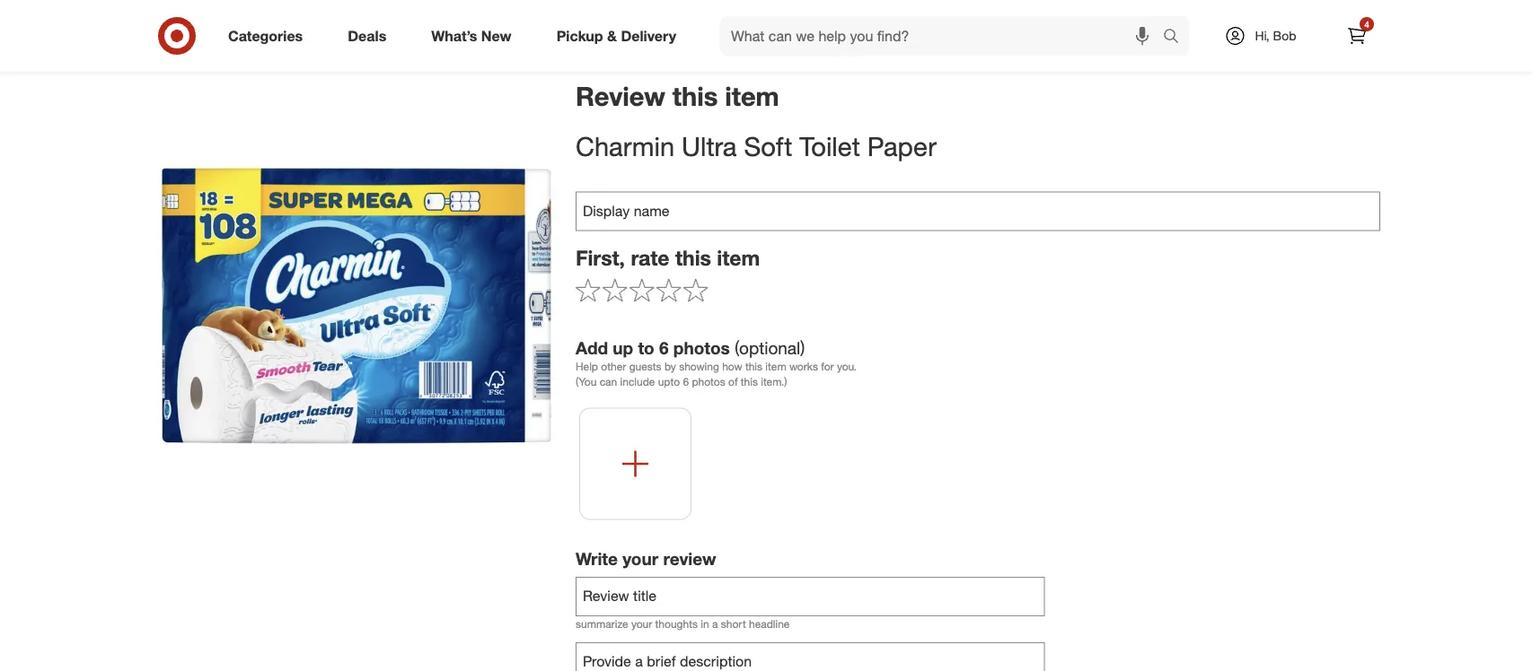 Task type: vqa. For each thing, say whether or not it's contained in the screenshot.
Redcard link
no



Task type: describe. For each thing, give the bounding box(es) containing it.
summarize
[[576, 618, 628, 631]]

saving
[[956, 18, 995, 33]]

new
[[481, 27, 512, 45]]

deals
[[822, 18, 852, 33]]

paper
[[867, 130, 937, 162]]

pickup & delivery link
[[541, 16, 699, 56]]

0 horizontal spatial &
[[607, 27, 617, 45]]

to
[[638, 338, 654, 359]]

help
[[576, 360, 598, 374]]

1 vertical spatial photos
[[692, 376, 725, 389]]

search button
[[1155, 16, 1198, 59]]

add
[[576, 338, 608, 359]]

pickup
[[556, 27, 603, 45]]

pickup & delivery
[[556, 27, 676, 45]]

this up the ultra
[[672, 80, 718, 112]]

write
[[576, 549, 618, 570]]

delivery
[[621, 27, 676, 45]]

showing
[[679, 360, 719, 374]]

upto
[[658, 376, 680, 389]]

what's
[[431, 27, 477, 45]]

in
[[701, 618, 709, 631]]

what's new
[[431, 27, 512, 45]]

up
[[613, 338, 633, 359]]

find
[[770, 18, 791, 33]]

include
[[620, 376, 655, 389]]

headline
[[749, 618, 790, 631]]

can
[[600, 376, 617, 389]]

first,
[[576, 246, 625, 271]]

categories
[[228, 27, 303, 45]]

4 link
[[1337, 16, 1377, 56]]

thoughts
[[655, 618, 698, 631]]

save
[[660, 18, 688, 33]]

this right rate
[[675, 246, 711, 271]]

your for write
[[623, 549, 658, 570]]

1 vertical spatial item
[[717, 246, 760, 271]]

gifts
[[731, 18, 756, 33]]

What can we help you find? suggestions appear below search field
[[720, 16, 1167, 56]]

rate
[[631, 246, 670, 271]]

soft
[[744, 130, 792, 162]]

deals link
[[332, 16, 409, 56]]

search
[[1155, 29, 1198, 46]]

review
[[576, 80, 665, 112]]

(optional)
[[735, 338, 805, 359]]

works
[[789, 360, 818, 374]]

review this item
[[576, 80, 779, 112]]



Task type: locate. For each thing, give the bounding box(es) containing it.
how
[[722, 360, 742, 374]]

for
[[821, 360, 834, 374]]

0 horizontal spatial 6
[[659, 338, 669, 359]]

0 vertical spatial item
[[725, 80, 779, 112]]

charmin
[[576, 130, 674, 162]]

1 vertical spatial your
[[631, 618, 652, 631]]

0 vertical spatial photos
[[673, 338, 730, 359]]

None text field
[[576, 643, 1045, 672]]

1 horizontal spatial 6
[[683, 376, 689, 389]]

add up to 6 photos (optional) help other guests by showing how this item works for you. (you can include upto 6 photos of this item.)
[[576, 338, 857, 389]]

review
[[663, 549, 716, 570]]

write your review
[[576, 549, 716, 570]]

hi,
[[1255, 28, 1270, 44]]

each
[[855, 18, 883, 33]]

first, rate this item
[[576, 246, 760, 271]]

photos up showing
[[673, 338, 730, 359]]

deals
[[348, 27, 386, 45]]

top
[[709, 18, 728, 33]]

item inside add up to 6 photos (optional) help other guests by showing how this item works for you. (you can include upto 6 photos of this item.)
[[765, 360, 786, 374]]

a
[[712, 618, 718, 631]]

bob
[[1273, 28, 1296, 44]]

start
[[923, 18, 953, 33]]

this
[[672, 80, 718, 112], [675, 246, 711, 271], [745, 360, 762, 374], [741, 376, 758, 389]]

item
[[725, 80, 779, 112], [717, 246, 760, 271], [765, 360, 786, 374]]

this right how
[[745, 360, 762, 374]]

6 right 'to'
[[659, 338, 669, 359]]

short
[[721, 618, 746, 631]]

new
[[795, 18, 818, 33]]

&
[[759, 18, 767, 33], [607, 27, 617, 45]]

photos
[[673, 338, 730, 359], [692, 376, 725, 389]]

item.)
[[761, 376, 787, 389]]

0 vertical spatial 6
[[659, 338, 669, 359]]

item up charmin ultra soft toilet paper
[[725, 80, 779, 112]]

(you
[[576, 376, 597, 389]]

4
[[1364, 18, 1369, 30]]

this right the of
[[741, 376, 758, 389]]

what's new link
[[416, 16, 534, 56]]

categories link
[[213, 16, 325, 56]]

& right pickup
[[607, 27, 617, 45]]

your
[[623, 549, 658, 570], [631, 618, 652, 631]]

item up item.)
[[765, 360, 786, 374]]

& left find
[[759, 18, 767, 33]]

summarize your thoughts in a short headline
[[576, 618, 790, 631]]

hi, bob
[[1255, 28, 1296, 44]]

by
[[665, 360, 676, 374]]

0 vertical spatial your
[[623, 549, 658, 570]]

1 vertical spatial 6
[[683, 376, 689, 389]]

1 horizontal spatial &
[[759, 18, 767, 33]]

6
[[659, 338, 669, 359], [683, 376, 689, 389]]

your left thoughts
[[631, 618, 652, 631]]

on
[[691, 18, 706, 33]]

toilet
[[800, 130, 860, 162]]

charmin ultra soft toilet paper
[[576, 130, 937, 162]]

guests
[[629, 360, 662, 374]]

2 vertical spatial item
[[765, 360, 786, 374]]

week.
[[886, 18, 919, 33]]

you.
[[837, 360, 857, 374]]

ultra
[[682, 130, 737, 162]]

photos down showing
[[692, 376, 725, 389]]

save on top gifts & find new deals each week. start saving
[[660, 18, 995, 33]]

of
[[728, 376, 738, 389]]

6 right upto
[[683, 376, 689, 389]]

None text field
[[576, 192, 1380, 231], [576, 577, 1045, 617], [576, 192, 1380, 231], [576, 577, 1045, 617]]

item right rate
[[717, 246, 760, 271]]

your right write
[[623, 549, 658, 570]]

your for summarize
[[631, 618, 652, 631]]

other
[[601, 360, 626, 374]]



